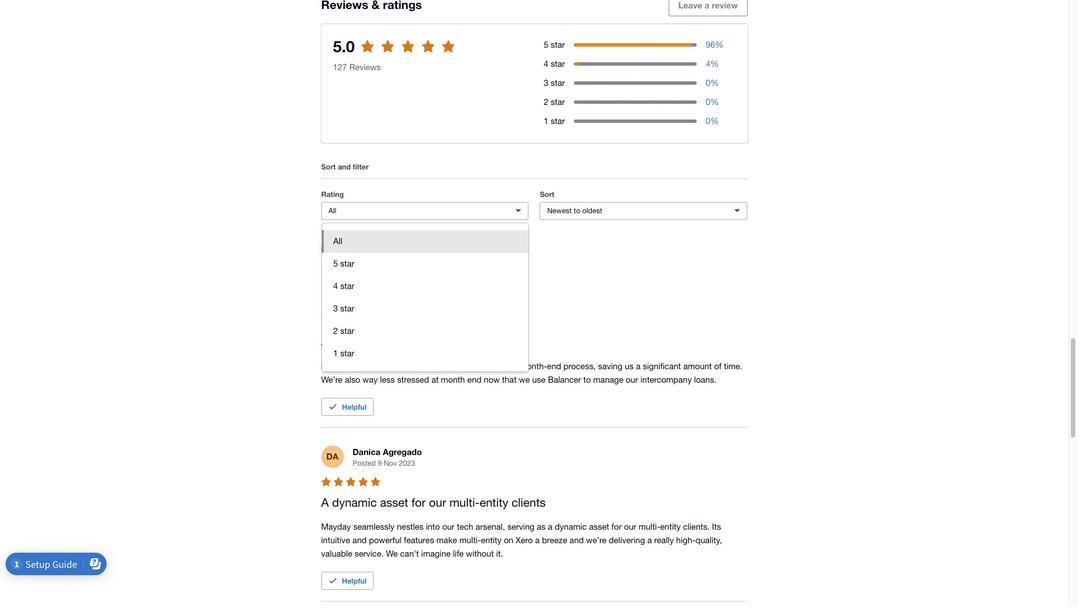 Task type: vqa. For each thing, say whether or not it's contained in the screenshot.
makes
no



Task type: describe. For each thing, give the bounding box(es) containing it.
1 star inside "button"
[[334, 349, 355, 358]]

3 inside button
[[334, 304, 338, 313]]

newest to oldest
[[548, 207, 603, 215]]

leave a review
[[679, 0, 739, 10]]

danica
[[353, 447, 381, 457]]

1 vertical spatial entity
[[661, 522, 681, 532]]

1 star button
[[322, 342, 529, 365]]

3 star inside button
[[334, 304, 355, 313]]

2 inside 'button'
[[334, 326, 338, 336]]

use
[[533, 375, 546, 385]]

5.0
[[333, 37, 355, 55]]

that
[[503, 375, 517, 385]]

we're
[[321, 375, 343, 385]]

we're
[[587, 536, 607, 545]]

danica agregado posted 9 nov 2023
[[353, 447, 422, 468]]

reviews
[[350, 62, 381, 72]]

0 % for 2 star
[[706, 97, 719, 107]]

loans.
[[695, 375, 717, 385]]

asset inside mayday seamlessly nestles into our tech arsenal, serving as a dynamic asset for our multi-entity clients. its intuitive and powerful features make multi-entity on xero a breeze and we're delivering a really high-quality, valuable service. we can't imagine life without it.
[[590, 522, 610, 532]]

can't
[[400, 549, 419, 559]]

most
[[321, 244, 344, 255]]

process,
[[564, 362, 596, 371]]

into
[[426, 522, 440, 532]]

of
[[715, 362, 722, 371]]

nestles
[[397, 522, 424, 532]]

it.
[[497, 549, 503, 559]]

intercompany
[[641, 375, 692, 385]]

4 %
[[706, 59, 719, 68]]

vital inside mayday is a vital tool. it dramatically streamlines our month-end process, saving us a significant amount of time. we're also way less stressed at month end now that we use balancer to manage our intercompany loans.
[[369, 362, 384, 371]]

to inside mayday is a vital tool. it dramatically streamlines our month-end process, saving us a significant amount of time. we're also way less stressed at month end now that we use balancer to manage our intercompany loans.
[[584, 375, 591, 385]]

helpful button for vital
[[321, 398, 374, 416]]

breeze
[[542, 536, 568, 545]]

umukundwa
[[381, 286, 431, 296]]

0 vertical spatial 5
[[544, 40, 549, 49]]

0 for 1 star
[[706, 116, 711, 126]]

0 % for 1 star
[[706, 116, 719, 126]]

mayday is a vital tool. it dramatically streamlines our month-end process, saving us a significant amount of time. we're also way less stressed at month end now that we use balancer to manage our intercompany loans.
[[321, 362, 745, 385]]

florah
[[353, 286, 378, 296]]

nov
[[384, 459, 397, 468]]

without
[[466, 549, 494, 559]]

2023
[[399, 459, 415, 468]]

recent
[[347, 244, 376, 255]]

2 horizontal spatial and
[[570, 536, 584, 545]]

0 vertical spatial multi-
[[450, 496, 480, 509]]

a left really
[[648, 536, 652, 545]]

its
[[713, 522, 722, 532]]

2 vertical spatial entity
[[481, 536, 502, 545]]

life
[[453, 549, 464, 559]]

also
[[345, 375, 361, 385]]

leave a review button
[[669, 0, 748, 16]]

we
[[519, 375, 530, 385]]

4 star button
[[322, 275, 529, 297]]

1 horizontal spatial 3 star
[[544, 78, 565, 87]]

valuable
[[321, 549, 353, 559]]

significant
[[643, 362, 682, 371]]

dramatically
[[412, 362, 458, 371]]

star inside 1 star "button"
[[341, 349, 355, 358]]

stressed
[[398, 375, 430, 385]]

helpful button for dynamic
[[321, 572, 374, 590]]

powerful
[[369, 536, 402, 545]]

star inside 3 star button
[[341, 304, 355, 313]]

most recent reviews
[[321, 244, 414, 255]]

a inside button
[[705, 0, 710, 10]]

a right xero
[[536, 536, 540, 545]]

mayday for vital
[[321, 362, 351, 371]]

quality,
[[696, 536, 723, 545]]

0 horizontal spatial and
[[338, 162, 351, 171]]

saving
[[599, 362, 623, 371]]

clients
[[512, 496, 546, 509]]

as
[[537, 522, 546, 532]]

a vital tool
[[321, 335, 377, 348]]

0 for 2 star
[[706, 97, 711, 107]]

0 horizontal spatial end
[[468, 375, 482, 385]]

dynamic inside mayday seamlessly nestles into our tech arsenal, serving as a dynamic asset for our multi-entity clients. its intuitive and powerful features make multi-entity on xero a breeze and we're delivering a really high-quality, valuable service. we can't imagine life without it.
[[555, 522, 587, 532]]

serving
[[508, 522, 535, 532]]

intuitive
[[321, 536, 350, 545]]

list
[[412, 48, 424, 58]]

star inside the 5 star 'button'
[[341, 259, 355, 268]]

delivering
[[609, 536, 646, 545]]

star inside the 2 star 'button'
[[341, 326, 355, 336]]

amount
[[684, 362, 713, 371]]

1 horizontal spatial 4
[[544, 59, 549, 68]]

service.
[[355, 549, 384, 559]]

% for 4 star
[[711, 59, 719, 68]]

is
[[354, 362, 360, 371]]

agregado
[[383, 447, 422, 457]]

oldest
[[583, 207, 603, 215]]

0 vertical spatial 5 star
[[544, 40, 565, 49]]

sort for sort and filter
[[321, 162, 336, 171]]

2 vertical spatial multi-
[[460, 536, 481, 545]]

florah umukundwa posted
[[353, 286, 431, 307]]

2 horizontal spatial 4
[[706, 59, 711, 68]]

our down us
[[626, 375, 639, 385]]

tech
[[457, 522, 474, 532]]

make
[[437, 536, 457, 545]]

month
[[441, 375, 465, 385]]

posted for vital
[[353, 299, 376, 307]]

skip
[[349, 48, 367, 58]]

0 vertical spatial dynamic
[[332, 496, 377, 509]]

1 vertical spatial multi-
[[639, 522, 661, 532]]

review
[[712, 0, 739, 10]]

da
[[327, 452, 339, 462]]

9
[[378, 459, 382, 468]]

4 inside button
[[334, 281, 338, 291]]

way
[[363, 375, 378, 385]]

mayday seamlessly nestles into our tech arsenal, serving as a dynamic asset for our multi-entity clients. its intuitive and powerful features make multi-entity on xero a breeze and we're delivering a really high-quality, valuable service. we can't imagine life without it.
[[321, 522, 725, 559]]

4 star inside button
[[334, 281, 355, 291]]

skip to reviews list
[[349, 48, 424, 58]]

3 star button
[[322, 297, 529, 320]]



Task type: locate. For each thing, give the bounding box(es) containing it.
0 vertical spatial a
[[321, 335, 329, 348]]

dynamic up 'seamlessly'
[[332, 496, 377, 509]]

a right the is
[[362, 362, 367, 371]]

1 horizontal spatial for
[[612, 522, 622, 532]]

newest
[[548, 207, 572, 215]]

asset up we're
[[590, 522, 610, 532]]

for up nestles
[[412, 496, 426, 509]]

0 horizontal spatial 3 star
[[334, 304, 355, 313]]

multi- up the tech
[[450, 496, 480, 509]]

2 helpful button from the top
[[321, 572, 374, 590]]

posted down danica
[[353, 459, 376, 468]]

2 star
[[544, 97, 565, 107], [334, 326, 355, 336]]

multi- up really
[[639, 522, 661, 532]]

1
[[544, 116, 549, 126], [334, 349, 338, 358]]

all button
[[321, 202, 529, 220]]

all left recent
[[334, 236, 343, 246]]

0 vertical spatial posted
[[353, 299, 376, 307]]

our up that
[[505, 362, 518, 371]]

really
[[655, 536, 674, 545]]

on
[[504, 536, 514, 545]]

group containing all
[[322, 223, 529, 372]]

a up we're
[[321, 335, 329, 348]]

0 horizontal spatial dynamic
[[332, 496, 377, 509]]

2 star button
[[322, 320, 529, 342]]

vital
[[332, 335, 354, 348], [369, 362, 384, 371]]

0 vertical spatial 4 star
[[544, 59, 565, 68]]

vital left tool
[[332, 335, 354, 348]]

helpful down also
[[342, 403, 367, 411]]

group
[[322, 223, 529, 372]]

2 star inside 'button'
[[334, 326, 355, 336]]

features
[[404, 536, 435, 545]]

reviews left the list
[[379, 48, 410, 58]]

entity up arsenal,
[[480, 496, 509, 509]]

% for 5 star
[[716, 40, 724, 49]]

0 vertical spatial 1
[[544, 116, 549, 126]]

1 vertical spatial 5
[[334, 259, 338, 268]]

a for a vital tool
[[321, 335, 329, 348]]

1 horizontal spatial 2 star
[[544, 97, 565, 107]]

clients.
[[684, 522, 710, 532]]

1 vertical spatial 3
[[334, 304, 338, 313]]

newest to oldest button
[[540, 202, 748, 220]]

entity down arsenal,
[[481, 536, 502, 545]]

1 vertical spatial helpful button
[[321, 572, 374, 590]]

all for all button
[[334, 236, 343, 246]]

0 horizontal spatial 5 star
[[334, 259, 355, 268]]

1 helpful from the top
[[342, 403, 367, 411]]

0 vertical spatial all
[[329, 207, 337, 215]]

for inside mayday seamlessly nestles into our tech arsenal, serving as a dynamic asset for our multi-entity clients. its intuitive and powerful features make multi-entity on xero a breeze and we're delivering a really high-quality, valuable service. we can't imagine life without it.
[[612, 522, 622, 532]]

sort up newest
[[540, 190, 555, 199]]

helpful down service.
[[342, 577, 367, 586]]

1 vertical spatial 5 star
[[334, 259, 355, 268]]

leave
[[679, 0, 703, 10]]

our
[[505, 362, 518, 371], [626, 375, 639, 385], [429, 496, 447, 509], [443, 522, 455, 532], [625, 522, 637, 532]]

1 vertical spatial 1 star
[[334, 349, 355, 358]]

end down the 'streamlines'
[[468, 375, 482, 385]]

a for a dynamic asset for our multi-entity clients
[[321, 496, 329, 509]]

5 star inside 'button'
[[334, 259, 355, 268]]

balancer
[[548, 375, 582, 385]]

reviews for to
[[379, 48, 410, 58]]

% for 3 star
[[711, 78, 719, 87]]

helpful for dynamic
[[342, 577, 367, 586]]

1 vertical spatial all
[[334, 236, 343, 246]]

sort up rating
[[321, 162, 336, 171]]

0 horizontal spatial 5
[[334, 259, 338, 268]]

1 vertical spatial 0 %
[[706, 97, 719, 107]]

all for all popup button
[[329, 207, 337, 215]]

5 star button
[[322, 253, 529, 275]]

1 vertical spatial vital
[[369, 362, 384, 371]]

3 0 % from the top
[[706, 116, 719, 126]]

a dynamic asset for our multi-entity clients
[[321, 496, 546, 509]]

0 vertical spatial helpful button
[[321, 398, 374, 416]]

0 horizontal spatial sort
[[321, 162, 336, 171]]

a right us
[[637, 362, 641, 371]]

0 vertical spatial to
[[369, 48, 377, 58]]

1 horizontal spatial asset
[[590, 522, 610, 532]]

3 0 from the top
[[706, 116, 711, 126]]

a up intuitive
[[321, 496, 329, 509]]

0 horizontal spatial 2
[[334, 326, 338, 336]]

vital up way
[[369, 362, 384, 371]]

all inside popup button
[[329, 207, 337, 215]]

sort and filter
[[321, 162, 369, 171]]

0 horizontal spatial 4 star
[[334, 281, 355, 291]]

manage
[[594, 375, 624, 385]]

mayday up intuitive
[[321, 522, 351, 532]]

1 vertical spatial 1
[[334, 349, 338, 358]]

our up delivering
[[625, 522, 637, 532]]

1 vertical spatial mayday
[[321, 522, 351, 532]]

streamlines
[[460, 362, 503, 371]]

posted down "florah"
[[353, 299, 376, 307]]

to inside "popup button"
[[574, 207, 581, 215]]

it
[[405, 362, 410, 371]]

0 vertical spatial end
[[547, 362, 562, 371]]

2 mayday from the top
[[321, 522, 351, 532]]

3
[[544, 78, 549, 87], [334, 304, 338, 313]]

2 horizontal spatial to
[[584, 375, 591, 385]]

posted for dynamic
[[353, 459, 376, 468]]

0 horizontal spatial 1 star
[[334, 349, 355, 358]]

reviews right recent
[[379, 244, 414, 255]]

2 posted from the top
[[353, 459, 376, 468]]

star
[[551, 40, 565, 49], [551, 59, 565, 68], [551, 78, 565, 87], [551, 97, 565, 107], [551, 116, 565, 126], [341, 259, 355, 268], [341, 281, 355, 291], [341, 304, 355, 313], [341, 326, 355, 336], [341, 349, 355, 358]]

rating
[[321, 190, 344, 199]]

1 vertical spatial asset
[[590, 522, 610, 532]]

4
[[544, 59, 549, 68], [706, 59, 711, 68], [334, 281, 338, 291]]

a right the leave
[[705, 0, 710, 10]]

dynamic
[[332, 496, 377, 509], [555, 522, 587, 532]]

mayday inside mayday is a vital tool. it dramatically streamlines our month-end process, saving us a significant amount of time. we're also way less stressed at month end now that we use balancer to manage our intercompany loans.
[[321, 362, 351, 371]]

%
[[716, 40, 724, 49], [711, 59, 719, 68], [711, 78, 719, 87], [711, 97, 719, 107], [711, 116, 719, 126]]

end up balancer
[[547, 362, 562, 371]]

2 vertical spatial 0 %
[[706, 116, 719, 126]]

0 horizontal spatial asset
[[380, 496, 409, 509]]

96 %
[[706, 40, 724, 49]]

tool
[[357, 335, 377, 348]]

now
[[484, 375, 500, 385]]

1 inside "button"
[[334, 349, 338, 358]]

tool.
[[386, 362, 403, 371]]

1 vertical spatial 2 star
[[334, 326, 355, 336]]

1 0 from the top
[[706, 78, 711, 87]]

helpful button down also
[[321, 398, 374, 416]]

1 horizontal spatial 1
[[544, 116, 549, 126]]

sort for sort
[[540, 190, 555, 199]]

2 vertical spatial to
[[584, 375, 591, 385]]

1 vertical spatial for
[[612, 522, 622, 532]]

1 vertical spatial 0
[[706, 97, 711, 107]]

96
[[706, 40, 716, 49]]

sort
[[321, 162, 336, 171], [540, 190, 555, 199]]

0 vertical spatial 0 %
[[706, 78, 719, 87]]

month-
[[520, 362, 547, 371]]

less
[[380, 375, 395, 385]]

1 vertical spatial end
[[468, 375, 482, 385]]

mayday up we're
[[321, 362, 351, 371]]

for up delivering
[[612, 522, 622, 532]]

multi- down the tech
[[460, 536, 481, 545]]

end
[[547, 362, 562, 371], [468, 375, 482, 385]]

and left we're
[[570, 536, 584, 545]]

helpful for vital
[[342, 403, 367, 411]]

1 horizontal spatial vital
[[369, 362, 384, 371]]

list box
[[322, 223, 529, 372]]

2 helpful from the top
[[342, 577, 367, 586]]

0 horizontal spatial for
[[412, 496, 426, 509]]

to left oldest
[[574, 207, 581, 215]]

our up the make
[[443, 522, 455, 532]]

dynamic up breeze
[[555, 522, 587, 532]]

1 horizontal spatial to
[[574, 207, 581, 215]]

multi-
[[450, 496, 480, 509], [639, 522, 661, 532], [460, 536, 481, 545]]

1 mayday from the top
[[321, 362, 351, 371]]

to for newest
[[574, 207, 581, 215]]

0 vertical spatial 1 star
[[544, 116, 565, 126]]

1 vertical spatial sort
[[540, 190, 555, 199]]

0 horizontal spatial 1
[[334, 349, 338, 358]]

0 horizontal spatial vital
[[332, 335, 354, 348]]

4 star
[[544, 59, 565, 68], [334, 281, 355, 291]]

1 vertical spatial 4 star
[[334, 281, 355, 291]]

to for skip
[[369, 48, 377, 58]]

0 vertical spatial 3
[[544, 78, 549, 87]]

1 vertical spatial dynamic
[[555, 522, 587, 532]]

arsenal,
[[476, 522, 506, 532]]

% for 2 star
[[711, 97, 719, 107]]

helpful
[[342, 403, 367, 411], [342, 577, 367, 586]]

0 vertical spatial helpful
[[342, 403, 367, 411]]

xero
[[516, 536, 533, 545]]

1 posted from the top
[[353, 299, 376, 307]]

1 helpful button from the top
[[321, 398, 374, 416]]

0 horizontal spatial 3
[[334, 304, 338, 313]]

for
[[412, 496, 426, 509], [612, 522, 622, 532]]

1 horizontal spatial 2
[[544, 97, 549, 107]]

1 horizontal spatial 1 star
[[544, 116, 565, 126]]

0 % for 3 star
[[706, 78, 719, 87]]

and up service.
[[353, 536, 367, 545]]

1 vertical spatial reviews
[[379, 244, 414, 255]]

1 horizontal spatial 4 star
[[544, 59, 565, 68]]

filter
[[353, 162, 369, 171]]

us
[[625, 362, 634, 371]]

0 vertical spatial 0
[[706, 78, 711, 87]]

helpful button
[[321, 398, 374, 416], [321, 572, 374, 590]]

all down rating
[[329, 207, 337, 215]]

0 vertical spatial for
[[412, 496, 426, 509]]

fu
[[327, 291, 338, 301]]

1 vertical spatial 2
[[334, 326, 338, 336]]

to down the process, at the right
[[584, 375, 591, 385]]

high-
[[677, 536, 696, 545]]

% for 1 star
[[711, 116, 719, 126]]

2 0 % from the top
[[706, 97, 719, 107]]

1 horizontal spatial dynamic
[[555, 522, 587, 532]]

1 horizontal spatial sort
[[540, 190, 555, 199]]

0 vertical spatial asset
[[380, 496, 409, 509]]

1 horizontal spatial 5 star
[[544, 40, 565, 49]]

5 inside 'button'
[[334, 259, 338, 268]]

we
[[386, 549, 398, 559]]

1 vertical spatial helpful
[[342, 577, 367, 586]]

0 vertical spatial 2
[[544, 97, 549, 107]]

1 vertical spatial to
[[574, 207, 581, 215]]

5 star
[[544, 40, 565, 49], [334, 259, 355, 268]]

a right as
[[548, 522, 553, 532]]

asset up nestles
[[380, 496, 409, 509]]

list box containing all
[[322, 223, 529, 372]]

reviews for recent
[[379, 244, 414, 255]]

1 horizontal spatial 5
[[544, 40, 549, 49]]

1 horizontal spatial and
[[353, 536, 367, 545]]

at
[[432, 375, 439, 385]]

0 for 3 star
[[706, 78, 711, 87]]

0 horizontal spatial 2 star
[[334, 326, 355, 336]]

our up into
[[429, 496, 447, 509]]

1 star
[[544, 116, 565, 126], [334, 349, 355, 358]]

1 horizontal spatial 3
[[544, 78, 549, 87]]

0 vertical spatial 2 star
[[544, 97, 565, 107]]

entity up really
[[661, 522, 681, 532]]

1 vertical spatial posted
[[353, 459, 376, 468]]

seamlessly
[[354, 522, 395, 532]]

0 vertical spatial vital
[[332, 335, 354, 348]]

skip to reviews list link
[[339, 42, 434, 64]]

and left filter
[[338, 162, 351, 171]]

asset
[[380, 496, 409, 509], [590, 522, 610, 532]]

1 0 % from the top
[[706, 78, 719, 87]]

1 vertical spatial 3 star
[[334, 304, 355, 313]]

imagine
[[422, 549, 451, 559]]

0 horizontal spatial 4
[[334, 281, 338, 291]]

reviews
[[379, 48, 410, 58], [379, 244, 414, 255]]

posted inside florah umukundwa posted
[[353, 299, 376, 307]]

0 vertical spatial mayday
[[321, 362, 351, 371]]

mayday for dynamic
[[321, 522, 351, 532]]

0 vertical spatial reviews
[[379, 48, 410, 58]]

1 horizontal spatial end
[[547, 362, 562, 371]]

0 horizontal spatial to
[[369, 48, 377, 58]]

mayday
[[321, 362, 351, 371], [321, 522, 351, 532]]

all inside button
[[334, 236, 343, 246]]

127 reviews
[[333, 62, 381, 72]]

posted inside danica agregado posted 9 nov 2023
[[353, 459, 376, 468]]

1 a from the top
[[321, 335, 329, 348]]

127
[[333, 62, 347, 72]]

0 vertical spatial 3 star
[[544, 78, 565, 87]]

to right skip
[[369, 48, 377, 58]]

2 vertical spatial 0
[[706, 116, 711, 126]]

all button
[[322, 230, 529, 253]]

to
[[369, 48, 377, 58], [574, 207, 581, 215], [584, 375, 591, 385]]

0 vertical spatial sort
[[321, 162, 336, 171]]

0 vertical spatial entity
[[480, 496, 509, 509]]

3 star
[[544, 78, 565, 87], [334, 304, 355, 313]]

mayday inside mayday seamlessly nestles into our tech arsenal, serving as a dynamic asset for our multi-entity clients. its intuitive and powerful features make multi-entity on xero a breeze and we're delivering a really high-quality, valuable service. we can't imagine life without it.
[[321, 522, 351, 532]]

2 a from the top
[[321, 496, 329, 509]]

entity
[[480, 496, 509, 509], [661, 522, 681, 532], [481, 536, 502, 545]]

star inside 4 star button
[[341, 281, 355, 291]]

2 0 from the top
[[706, 97, 711, 107]]

1 vertical spatial a
[[321, 496, 329, 509]]

helpful button down valuable
[[321, 572, 374, 590]]



